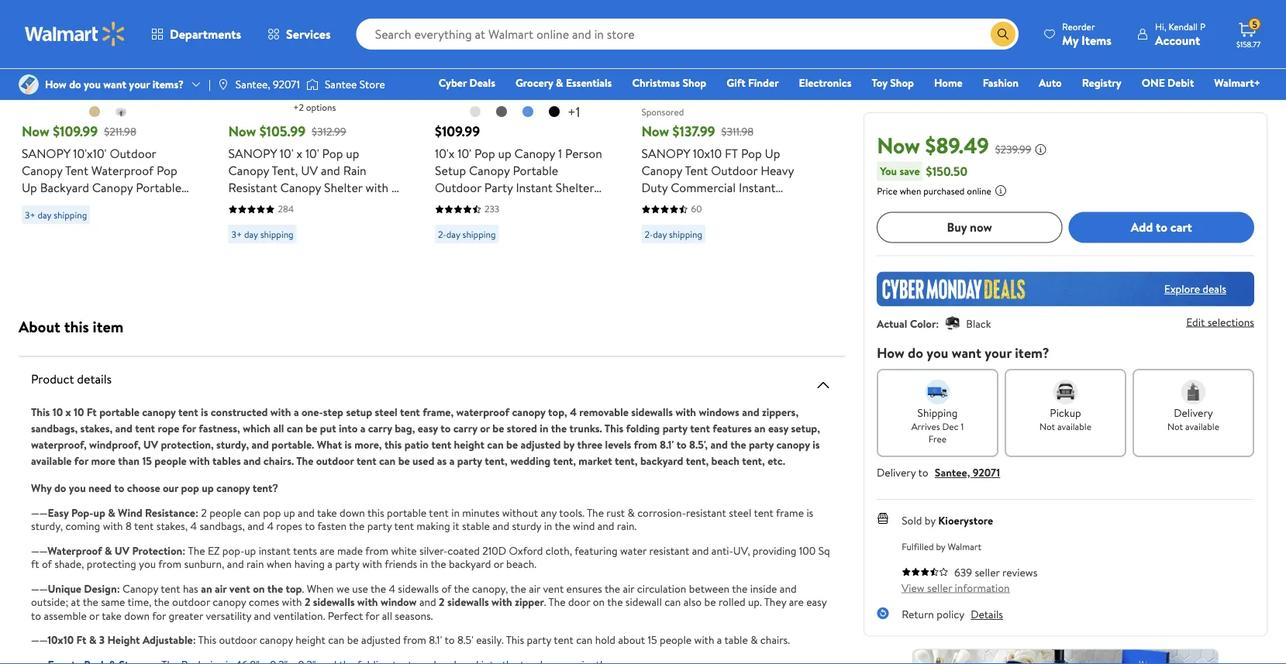 Task type: vqa. For each thing, say whether or not it's contained in the screenshot.
More TYLENOL
no



Task type: describe. For each thing, give the bounding box(es) containing it.
——waterproof
[[31, 543, 102, 558]]

tent right 8
[[134, 519, 154, 534]]

canopy down ventilation.
[[260, 633, 293, 648]]

about this item
[[19, 316, 123, 337]]

do for how do you want your items?
[[69, 77, 81, 92]]

with inside 2 people can pop up and take down this portable tent in minutes without any tools. the rust & corrosion-resistant steel tent frame is sturdy, coming with 8 tent stakes, 4 sandbags, and 4 ropes to fasten the party tent making it stable and sturdy in the wind and rain.
[[103, 519, 123, 534]]

now inside sponsored now $137.99 $311.98 sanopy 10x10 ft pop up canopy tent outdoor heavy duty commercial instant shelter waterproof party tent gazebo with 4 removable sidewalls, roller bag and 4 sandbags, black
[[642, 122, 669, 141]]

and up windproof,
[[115, 421, 133, 436]]

and right stable
[[493, 519, 509, 534]]

0 horizontal spatial an
[[201, 581, 212, 596]]

features
[[713, 421, 752, 436]]

price when purchased online
[[877, 184, 991, 197]]

all inside . the door on the sidewall can also be rolled up. they are easy to assemble or take down for greater versatility and ventilation. perfect for all seasons.
[[382, 608, 392, 623]]

party inside now $109.99 $211.98 sanopy 10'x10' outdoor canopy tent waterproof pop up backyard canopy portable party commercial instant canopy shelter tent gazebo with 4 removable sidewalls & carrying bag for wedding picnics camping
[[22, 197, 50, 214]]

the left canopy,
[[454, 581, 470, 596]]

it
[[453, 519, 459, 534]]

1 horizontal spatial 92071
[[973, 465, 1000, 480]]

color
[[910, 316, 936, 331]]

5
[[1252, 18, 1258, 31]]

shop for toy shop
[[890, 75, 914, 90]]

market
[[579, 453, 612, 468]]

2 for sidewalls
[[305, 595, 310, 610]]

christmas shop link
[[625, 74, 713, 91]]

for right perfect
[[365, 608, 379, 623]]

sidewalls inside now $109.99 $211.98 sanopy 10'x10' outdoor canopy tent waterproof pop up backyard canopy portable party commercial instant canopy shelter tent gazebo with 4 removable sidewalls & carrying bag for wedding picnics camping
[[121, 231, 169, 248]]

sidewalls inside this 10 x 10 ft portable canopy tent is constructed with a one-step setup steel tent frame, waterproof canopy top, 4 removable sidewalls with windows and zippers, sandbags, stakes, and tent rope for fastness, which all can be put into a carry bag, easy to carry or be stored in the trunks. this folding party tent features an easy setup, waterproof, windproof, uv protection, sturdy, and portable. what is more, this patio tent height can be adjusted by three levels from 8.1' to 8.5', and the party canopy is available for more than 15 people with tables and chairs. the outdoor tent can be used as a party tent, wedding tent, market tent, backyard tent, beach tent, etc.
[[631, 404, 673, 419]]

to left santee, 92071 button
[[918, 465, 929, 480]]

shipping for $109.99
[[462, 228, 496, 241]]

a left table
[[717, 633, 722, 648]]

a inside the ez pop-up instant tents are made from white silver-coated 210d oxford cloth, featuring water resistant and anti-uv, providing 100 sq ft of shade, protecting you from sunburn, and rain when having a party with friends in the backyard or beach.
[[327, 557, 332, 572]]

santee store
[[325, 77, 385, 92]]

camping,
[[475, 231, 526, 248]]

camping inside now $105.99 $312.99 sanopy 10' x 10' pop up canopy tent, uv and rain resistant canopy shelter with 4 removable sidewalls&4 stakes&ropes and sandbags, canopy gazebo with carry bag for grass, beach and camping
[[341, 248, 389, 265]]

are inside . the door on the sidewall can also be rolled up. they are easy to assemble or take down for greater versatility and ventilation. perfect for all seasons.
[[789, 595, 804, 610]]

this down versatility
[[198, 633, 216, 648]]

tent left the 'it'
[[429, 505, 449, 520]]

black image
[[548, 106, 560, 118]]

10'x 10' pop up canopy 1 person setup canopy portable outdoor party instant shelter with 4 removable sidewalls & carrying bag for wedding picnics camping, white image
[[435, 0, 579, 81]]

4 inside 2 people can pop up and take down this portable tent in minutes without any tools. the rust & corrosion-resistant steel tent frame is sturdy, coming with 8 tent stakes, 4 sandbags, and 4 ropes to fasten the party tent making it stable and sturdy in the wind and rain.
[[267, 519, 274, 534]]

canopy down backyard
[[22, 214, 62, 231]]

account
[[1155, 31, 1200, 48]]

to inside . the door on the sidewall can also be rolled up. they are easy to assemble or take down for greater versatility and ventilation. perfect for all seasons.
[[31, 608, 41, 623]]

design:
[[84, 581, 120, 596]]

with inside sponsored now $137.99 $311.98 sanopy 10x10 ft pop up canopy tent outdoor heavy duty commercial instant shelter waterproof party tent gazebo with 4 removable sidewalls, roller bag and 4 sandbags, black
[[685, 214, 708, 231]]

the inside 2 people can pop up and take down this portable tent in minutes without any tools. the rust & corrosion-resistant steel tent frame is sturdy, coming with 8 tent stakes, 4 sandbags, and 4 ropes to fasten the party tent making it stable and sturdy in the wind and rain.
[[587, 505, 604, 520]]

1 white image from the left
[[115, 106, 127, 118]]

buy now button
[[877, 212, 1063, 243]]

canopy left "tent,"
[[228, 162, 269, 179]]

blue image
[[522, 106, 534, 118]]

product details image
[[814, 376, 833, 395]]

pop inside now $105.99 $312.99 sanopy 10' x 10' pop up canopy tent, uv and rain resistant canopy shelter with 4 removable sidewalls&4 stakes&ropes and sandbags, canopy gazebo with carry bag for grass, beach and camping
[[322, 145, 343, 162]]

pop inside '$109.99 10'x 10' pop up canopy 1 person setup canopy portable outdoor party instant shelter with 4 removable sidewalls & carrying bag for wedding picnics camping, white'
[[474, 145, 495, 162]]

tent up 'rope'
[[178, 404, 198, 419]]

sponsored
[[642, 105, 684, 119]]

picnics inside '$109.99 10'x 10' pop up canopy 1 person setup canopy portable outdoor party instant shelter with 4 removable sidewalls & carrying bag for wedding picnics camping, white'
[[435, 231, 472, 248]]

shelter inside now $109.99 $211.98 sanopy 10'x10' outdoor canopy tent waterproof pop up backyard canopy portable party commercial instant canopy shelter tent gazebo with 4 removable sidewalls & carrying bag for wedding picnics camping
[[65, 214, 104, 231]]

be left used
[[398, 453, 410, 468]]

they
[[764, 595, 786, 610]]

wedding inside now $109.99 $211.98 sanopy 10'x10' outdoor canopy tent waterproof pop up backyard canopy portable party commercial instant canopy shelter tent gazebo with 4 removable sidewalls & carrying bag for wedding picnics camping
[[113, 248, 160, 265]]

from right made
[[365, 543, 388, 558]]

and left rain on the left top
[[321, 162, 340, 179]]

fasten
[[317, 519, 347, 534]]

can down perfect
[[328, 633, 344, 648]]

canopy left 10'x10'
[[22, 162, 62, 179]]

christmas
[[632, 75, 680, 90]]

party right folding
[[663, 421, 688, 436]]

ez
[[208, 543, 220, 558]]

0 horizontal spatial 3+ day shipping
[[25, 209, 87, 222]]

——waterproof & uv protection:
[[31, 543, 185, 558]]

explore
[[1164, 281, 1200, 297]]

when inside the ez pop-up instant tents are made from white silver-coated 210d oxford cloth, featuring water resistant and anti-uv, providing 100 sq ft of shade, protecting you from sunburn, and rain when having a party with friends in the backyard or beach.
[[267, 557, 292, 572]]

is down setup,
[[813, 437, 820, 452]]

& inside 2 people can pop up and take down this portable tent in minutes without any tools. the rust & corrosion-resistant steel tent frame is sturdy, coming with 8 tent stakes, 4 sandbags, and 4 ropes to fasten the party tent making it stable and sturdy in the wind and rain.
[[628, 505, 635, 520]]

$109.99 inside '$109.99 10'x 10' pop up canopy 1 person setup canopy portable outdoor party instant shelter with 4 removable sidewalls & carrying bag for wedding picnics camping, white'
[[435, 122, 480, 141]]

2 horizontal spatial people
[[660, 633, 692, 648]]

outdoor for $109.99
[[435, 179, 481, 197]]

canopy down blue "icon"
[[514, 145, 555, 162]]

canopy up 'rope'
[[142, 404, 176, 419]]

adjustable:
[[143, 633, 196, 648]]

. the door on the sidewall can also be rolled up. they are easy to assemble or take down for greater versatility and ventilation. perfect for all seasons.
[[31, 595, 827, 623]]

by inside this 10 x 10 ft portable canopy tent is constructed with a one-step setup steel tent frame, waterproof canopy top, 4 removable sidewalls with windows and zippers, sandbags, stakes, and tent rope for fastness, which all can be put into a carry bag, easy to carry or be stored in the trunks. this folding party tent features an easy setup, waterproof, windproof, uv protection, sturdy, and portable. what is more, this patio tent height can be adjusted by three levels from 8.1' to 8.5', and the party canopy is available for more than 15 people with tables and chairs. the outdoor tent can be used as a party tent, wedding tent, market tent, backyard tent, beach tent, etc.
[[563, 437, 575, 452]]

and up instant
[[247, 519, 264, 534]]

you
[[880, 163, 897, 179]]

4 inside this 10 x 10 ft portable canopy tent is constructed with a one-step setup steel tent frame, waterproof canopy top, 4 removable sidewalls with windows and zippers, sandbags, stakes, and tent rope for fastness, which all can be put into a carry bag, easy to carry or be stored in the trunks. this folding party tent features an easy setup, waterproof, windproof, uv protection, sturdy, and portable. what is more, this patio tent height can be adjusted by three levels from 8.1' to 8.5', and the party canopy is available for more than 15 people with tables and chairs. the outdoor tent can be used as a party tent, wedding tent, market tent, backyard tent, beach tent, etc.
[[570, 404, 577, 419]]

is down into in the bottom of the page
[[345, 437, 352, 452]]

one debit link
[[1135, 74, 1201, 91]]

stored
[[507, 421, 537, 436]]

explore deals link
[[1158, 275, 1233, 303]]

sanopy for $109.99
[[22, 145, 70, 162]]

canopy down setup,
[[776, 437, 810, 452]]

3 tent, from the left
[[615, 453, 638, 468]]

in left stable
[[451, 505, 460, 520]]

can down more,
[[379, 453, 396, 468]]

gazebo for $211.98
[[133, 214, 173, 231]]

2 white image from the left
[[469, 106, 481, 118]]

one
[[1142, 75, 1165, 90]]

removable inside now $105.99 $312.99 sanopy 10' x 10' pop up canopy tent, uv and rain resistant canopy shelter with 4 removable sidewalls&4 stakes&ropes and sandbags, canopy gazebo with carry bag for grass, beach and camping
[[228, 197, 288, 214]]

khaki image
[[89, 106, 101, 118]]

to left 8.5'
[[445, 633, 455, 648]]

product group containing now $137.99
[[642, 0, 814, 274]]

from inside this 10 x 10 ft portable canopy tent is constructed with a one-step setup steel tent frame, waterproof canopy top, 4 removable sidewalls with windows and zippers, sandbags, stakes, and tent rope for fastness, which all can be put into a carry bag, easy to carry or be stored in the trunks. this folding party tent features an easy setup, waterproof, windproof, uv protection, sturdy, and portable. what is more, this patio tent height can be adjusted by three levels from 8.1' to 8.5', and the party canopy is available for more than 15 people with tables and chairs. the outdoor tent can be used as a party tent, wedding tent, market tent, backyard tent, beach tent, etc.
[[634, 437, 657, 452]]

canopy down resistant
[[228, 231, 269, 248]]

and right tables
[[243, 453, 261, 468]]

with inside the ez pop-up instant tents are made from white silver-coated 210d oxford cloth, featuring water resistant and anti-uv, providing 100 sq ft of shade, protecting you from sunburn, and rain when having a party with friends in the backyard or beach.
[[362, 557, 382, 572]]

now $89.49
[[877, 130, 989, 160]]

1 vertical spatial chairs.
[[760, 633, 790, 648]]

fashion link
[[976, 74, 1026, 91]]

sandbags, inside 2 people can pop up and take down this portable tent in minutes without any tools. the rust & corrosion-resistant steel tent frame is sturdy, coming with 8 tent stakes, 4 sandbags, and 4 ropes to fasten the party tent making it stable and sturdy in the wind and rain.
[[200, 519, 245, 534]]

0 vertical spatial this
[[64, 316, 89, 337]]

shipping down backyard
[[54, 209, 87, 222]]

be down stored
[[506, 437, 518, 452]]

dec
[[942, 420, 959, 433]]

0 horizontal spatial easy
[[418, 421, 438, 436]]

resistant inside the ez pop-up instant tents are made from white silver-coated 210d oxford cloth, featuring water resistant and anti-uv, providing 100 sq ft of shade, protecting you from sunburn, and rain when having a party with friends in the backyard or beach.
[[649, 543, 690, 558]]

store
[[360, 77, 385, 92]]

0 horizontal spatial adjusted
[[361, 633, 401, 648]]

up inside 2 people can pop up and take down this portable tent in minutes without any tools. the rust & corrosion-resistant steel tent frame is sturdy, coming with 8 tent stakes, 4 sandbags, and 4 ropes to fasten the party tent making it stable and sturdy in the wind and rain.
[[284, 505, 295, 520]]

constructed
[[211, 404, 268, 419]]

vent inside . when we use the 4 sidewalls of the canopy, the air vent ensures the air circulation between the inside and outside; at the same time, the outdoor canopy comes with
[[543, 581, 564, 596]]

canopy down protecting
[[123, 581, 158, 596]]

grass,
[[247, 248, 280, 265]]

639
[[954, 565, 972, 580]]

the inside . the door on the sidewall can also be rolled up. they are easy to assemble or take down for greater versatility and ventilation. perfect for all seasons.
[[607, 595, 623, 610]]

the right fasten
[[349, 519, 365, 534]]

now for now $105.99 $312.99 sanopy 10' x 10' pop up canopy tent, uv and rain resistant canopy shelter with 4 removable sidewalls&4 stakes&ropes and sandbags, canopy gazebo with carry bag for grass, beach and camping
[[228, 122, 256, 141]]

easy inside . the door on the sidewall can also be rolled up. they are easy to assemble or take down for greater versatility and ventilation. perfect for all seasons.
[[806, 595, 827, 610]]

0 horizontal spatial santee,
[[236, 77, 270, 92]]

want for item?
[[952, 343, 982, 363]]

walmart image
[[25, 22, 126, 47]]

the left top
[[267, 581, 283, 596]]

——10x10 ft & 3 height adjustable: this outdoor canopy height can be adjusted from 8.1' to 8.5' easily. this party tent can hold about 15 people with a table & chairs.
[[31, 633, 790, 648]]

home link
[[927, 74, 970, 91]]

hi, kendall p account
[[1155, 20, 1206, 48]]

1 vertical spatial black
[[966, 316, 991, 331]]

and up features
[[742, 404, 759, 419]]

canopy down 10'x10'
[[92, 179, 133, 197]]

corrosion-
[[637, 505, 686, 520]]

tent up as
[[431, 437, 451, 452]]

portable.
[[272, 437, 314, 452]]

can up 'portable.'
[[287, 421, 303, 436]]

be down perfect
[[347, 633, 359, 648]]

outdoor inside this 10 x 10 ft portable canopy tent is constructed with a one-step setup steel tent frame, waterproof canopy top, 4 removable sidewalls with windows and zippers, sandbags, stakes, and tent rope for fastness, which all can be put into a carry bag, easy to carry or be stored in the trunks. this folding party tent features an easy setup, waterproof, windproof, uv protection, sturdy, and portable. what is more, this patio tent height can be adjusted by three levels from 8.1' to 8.5', and the party canopy is available for more than 15 people with tables and chairs. the outdoor tent can be used as a party tent, wedding tent, market tent, backyard tent, beach tent, etc.
[[316, 453, 354, 468]]

height inside this 10 x 10 ft portable canopy tent is constructed with a one-step setup steel tent frame, waterproof canopy top, 4 removable sidewalls with windows and zippers, sandbags, stakes, and tent rope for fastness, which all can be put into a carry bag, easy to carry or be stored in the trunks. this folding party tent features an easy setup, waterproof, windproof, uv protection, sturdy, and portable. what is more, this patio tent height can be adjusted by three levels from 8.1' to 8.5', and the party canopy is available for more than 15 people with tables and chairs. the outdoor tent can be used as a party tent, wedding tent, market tent, backyard tent, beach tent, etc.
[[454, 437, 485, 452]]

party inside the ez pop-up instant tents are made from white silver-coated 210d oxford cloth, featuring water resistant and anti-uv, providing 100 sq ft of shade, protecting you from sunburn, and rain when having a party with friends in the backyard or beach.
[[335, 557, 360, 572]]

gazebo for $137.99
[[642, 214, 682, 231]]

tent left 'rope'
[[135, 421, 155, 436]]

options for now $137.99
[[654, 69, 698, 86]]

search icon image
[[997, 28, 1009, 40]]

and down which on the bottom left of the page
[[252, 437, 269, 452]]

$239.99
[[995, 141, 1031, 157]]

tent up 8.5',
[[690, 421, 710, 436]]

why
[[31, 481, 52, 496]]

has
[[183, 581, 198, 596]]

portable inside now $109.99 $211.98 sanopy 10'x10' outdoor canopy tent waterproof pop up backyard canopy portable party commercial instant canopy shelter tent gazebo with 4 removable sidewalls & carrying bag for wedding picnics camping
[[136, 179, 181, 197]]

delivery for to
[[877, 465, 916, 480]]

ft inside this 10 x 10 ft portable canopy tent is constructed with a one-step setup steel tent frame, waterproof canopy top, 4 removable sidewalls with windows and zippers, sandbags, stakes, and tent rope for fastness, which all can be put into a carry bag, easy to carry or be stored in the trunks. this folding party tent features an easy setup, waterproof, windproof, uv protection, sturdy, and portable. what is more, this patio tent height can be adjusted by three levels from 8.1' to 8.5', and the party canopy is available for more than 15 people with tables and chairs. the outdoor tent can be used as a party tent, wedding tent, market tent, backyard tent, beach tent, etc.
[[87, 404, 97, 419]]

removable inside now $109.99 $211.98 sanopy 10'x10' outdoor canopy tent waterproof pop up backyard canopy portable party commercial instant canopy shelter tent gazebo with 4 removable sidewalls & carrying bag for wedding picnics camping
[[58, 231, 118, 248]]

day down backyard
[[38, 209, 51, 222]]

the right ensures
[[605, 581, 620, 596]]

pop-
[[71, 505, 93, 520]]

tent left frame
[[754, 505, 774, 520]]

choose
[[127, 481, 160, 496]]

instant inside now $109.99 $211.98 sanopy 10'x10' outdoor canopy tent waterproof pop up backyard canopy portable party commercial instant canopy shelter tent gazebo with 4 removable sidewalls & carrying bag for wedding picnics camping
[[121, 197, 158, 214]]

the down top,
[[551, 421, 567, 436]]

tent left has
[[161, 581, 180, 596]]

santee, 92071 button
[[935, 465, 1000, 480]]

shipping for sponsored
[[669, 228, 702, 241]]

5 tent, from the left
[[742, 453, 765, 468]]

+2 options
[[293, 101, 336, 114]]

the down features
[[730, 437, 746, 452]]

finder
[[748, 75, 779, 90]]

sanopy 10x10 ft pop up canopy tent outdoor heavy duty commercial instant shelter waterproof party tent gazebo with 4 removable sidewalls, roller bag and 4 sandbags, black image
[[642, 0, 786, 81]]

sidewalls inside . when we use the 4 sidewalls of the canopy, the air vent ensures the air circulation between the inside and outside; at the same time, the outdoor canopy comes with
[[398, 581, 439, 596]]

removable inside sponsored now $137.99 $311.98 sanopy 10x10 ft pop up canopy tent outdoor heavy duty commercial instant shelter waterproof party tent gazebo with 4 removable sidewalls, roller bag and 4 sandbags, black
[[721, 214, 781, 231]]

zippers,
[[762, 404, 799, 419]]

reviews
[[1002, 565, 1038, 580]]

bag inside now $105.99 $312.99 sanopy 10' x 10' pop up canopy tent, uv and rain resistant canopy shelter with 4 removable sidewalls&4 stakes&ropes and sandbags, canopy gazebo with carry bag for grass, beach and camping
[[374, 231, 395, 248]]

in right sturdy
[[544, 519, 552, 534]]

1 horizontal spatial easy
[[768, 421, 789, 436]]

when
[[307, 581, 334, 596]]

1 vertical spatial height
[[296, 633, 325, 648]]

and right the 284
[[307, 214, 326, 231]]

rust
[[607, 505, 625, 520]]

canopy up 233
[[469, 162, 510, 179]]

a left the one-
[[294, 404, 299, 419]]

levels
[[605, 437, 631, 452]]

pop inside 2 people can pop up and take down this portable tent in minutes without any tools. the rust & corrosion-resistant steel tent frame is sturdy, coming with 8 tent stakes, 4 sandbags, and 4 ropes to fasten the party tent making it stable and sturdy in the wind and rain.
[[263, 505, 281, 520]]

$312.99
[[312, 124, 346, 139]]

sturdy
[[512, 519, 541, 534]]

0 horizontal spatial 3+
[[25, 209, 35, 222]]

1 vertical spatial ft
[[76, 633, 87, 648]]

shelter inside sponsored now $137.99 $311.98 sanopy 10x10 ft pop up canopy tent outdoor heavy duty commercial instant shelter waterproof party tent gazebo with 4 removable sidewalls, roller bag and 4 sandbags, black
[[642, 197, 680, 214]]

0 vertical spatial when
[[900, 184, 921, 197]]

and right beach
[[319, 248, 338, 265]]

284
[[278, 203, 294, 216]]

0 vertical spatial pop
[[181, 481, 199, 496]]

sidewall
[[626, 595, 662, 610]]

a right into in the bottom of the page
[[360, 421, 365, 436]]

up inside sponsored now $137.99 $311.98 sanopy 10x10 ft pop up canopy tent outdoor heavy duty commercial instant shelter waterproof party tent gazebo with 4 removable sidewalls, roller bag and 4 sandbags, black
[[765, 145, 780, 162]]

party down ipper at left bottom
[[527, 633, 551, 648]]

0 horizontal spatial uv
[[115, 543, 130, 558]]

sold
[[902, 513, 922, 528]]

canopy up the 284
[[280, 179, 321, 197]]

this right easily. at the bottom of page
[[506, 633, 524, 648]]

up down need
[[93, 505, 105, 520]]

up.
[[748, 595, 762, 610]]

bag,
[[395, 421, 415, 436]]

the right time,
[[154, 595, 170, 610]]

sold by kioerystore
[[902, 513, 993, 528]]

instant inside '$109.99 10'x 10' pop up canopy 1 person setup canopy portable outdoor party instant shelter with 4 removable sidewalls & carrying bag for wedding picnics camping, white'
[[516, 179, 553, 197]]

learn more about strikethrough prices image
[[1035, 143, 1047, 155]]

is inside 2 people can pop up and take down this portable tent in minutes without any tools. the rust & corrosion-resistant steel tent frame is sturdy, coming with 8 tent stakes, 4 sandbags, and 4 ropes to fasten the party tent making it stable and sturdy in the wind and rain.
[[807, 505, 814, 520]]

you for how do you want your items?
[[84, 77, 101, 92]]

a right as
[[449, 453, 455, 468]]

Walmart Site-Wide search field
[[356, 19, 1019, 50]]

purchased
[[923, 184, 965, 197]]

from up ——unique design: canopy tent has an air vent on the top
[[158, 557, 182, 572]]

seller for view
[[927, 580, 952, 595]]

the right at
[[83, 595, 98, 610]]

featuring
[[575, 543, 618, 558]]

details
[[77, 371, 112, 388]]

and left fasten
[[298, 505, 315, 520]]

people inside this 10 x 10 ft portable canopy tent is constructed with a one-step setup steel tent frame, waterproof canopy top, 4 removable sidewalls with windows and zippers, sandbags, stakes, and tent rope for fastness, which all can be put into a carry bag, easy to carry or be stored in the trunks. this folding party tent features an easy setup, waterproof, windproof, uv protection, sturdy, and portable. what is more, this patio tent height can be adjusted by three levels from 8.1' to 8.5', and the party canopy is available for more than 15 people with tables and chairs. the outdoor tent can be used as a party tent, wedding tent, market tent, backyard tent, beach tent, etc.
[[155, 453, 187, 468]]

the left up.
[[732, 581, 748, 596]]

down inside . the door on the sidewall can also be rolled up. they are easy to assemble or take down for greater versatility and ventilation. perfect for all seasons.
[[124, 608, 150, 623]]

fashion
[[983, 75, 1019, 90]]

 image for how do you want your items?
[[19, 74, 39, 95]]

2 tent, from the left
[[553, 453, 576, 468]]

uv inside this 10 x 10 ft portable canopy tent is constructed with a one-step setup steel tent frame, waterproof canopy top, 4 removable sidewalls with windows and zippers, sandbags, stakes, and tent rope for fastness, which all can be put into a carry bag, easy to carry or be stored in the trunks. this folding party tent features an easy setup, waterproof, windproof, uv protection, sturdy, and portable. what is more, this patio tent height can be adjusted by three levels from 8.1' to 8.5', and the party canopy is available for more than 15 people with tables and chairs. the outdoor tent can be used as a party tent, wedding tent, market tent, backyard tent, beach tent, etc.
[[143, 437, 158, 452]]

used
[[413, 453, 434, 468]]

x inside this 10 x 10 ft portable canopy tent is constructed with a one-step setup steel tent frame, waterproof canopy top, 4 removable sidewalls with windows and zippers, sandbags, stakes, and tent rope for fastness, which all can be put into a carry bag, easy to carry or be stored in the trunks. this folding party tent features an easy setup, waterproof, windproof, uv protection, sturdy, and portable. what is more, this patio tent height can be adjusted by three levels from 8.1' to 8.5', and the party canopy is available for more than 15 people with tables and chairs. the outdoor tent can be used as a party tent, wedding tent, market tent, backyard tent, beach tent, etc.
[[65, 404, 71, 419]]

uv inside now $105.99 $312.99 sanopy 10' x 10' pop up canopy tent, uv and rain resistant canopy shelter with 4 removable sidewalls&4 stakes&ropes and sandbags, canopy gazebo with carry bag for grass, beach and camping
[[301, 162, 318, 179]]

is up fastness,
[[201, 404, 208, 419]]

for inside now $109.99 $211.98 sanopy 10'x10' outdoor canopy tent waterproof pop up backyard canopy portable party commercial instant canopy shelter tent gazebo with 4 removable sidewalls & carrying bag for wedding picnics camping
[[94, 248, 110, 265]]

be down the waterproof
[[493, 421, 504, 436]]

with inside '$109.99 10'x 10' pop up canopy 1 person setup canopy portable outdoor party instant shelter with 4 removable sidewalls & carrying bag for wedding picnics camping, white'
[[435, 197, 458, 214]]

pop-
[[222, 543, 244, 558]]

8
[[126, 519, 132, 534]]

the inside . the door on the sidewall can also be rolled up. they are easy to assemble or take down for greater versatility and ventilation. perfect for all seasons.
[[549, 595, 566, 610]]

the inside the ez pop-up instant tents are made from white silver-coated 210d oxford cloth, featuring water resistant and anti-uv, providing 100 sq ft of shade, protecting you from sunburn, and rain when having a party with friends in the backyard or beach.
[[431, 557, 446, 572]]

and left rain. on the left bottom of the page
[[598, 519, 614, 534]]

reorder my items
[[1062, 20, 1112, 48]]

15 inside this 10 x 10 ft portable canopy tent is constructed with a one-step setup steel tent frame, waterproof canopy top, 4 removable sidewalls with windows and zippers, sandbags, stakes, and tent rope for fastness, which all can be put into a carry bag, easy to carry or be stored in the trunks. this folding party tent features an easy setup, waterproof, windproof, uv protection, sturdy, and portable. what is more, this patio tent height can be adjusted by three levels from 8.1' to 8.5', and the party canopy is available for more than 15 people with tables and chairs. the outdoor tent can be used as a party tent, wedding tent, market tent, backyard tent, beach tent, etc.
[[142, 453, 152, 468]]

cart
[[1171, 219, 1192, 236]]

trunks.
[[569, 421, 602, 436]]

setup
[[346, 404, 372, 419]]

and inside sponsored now $137.99 $311.98 sanopy 10x10 ft pop up canopy tent outdoor heavy duty commercial instant shelter waterproof party tent gazebo with 4 removable sidewalls, roller bag and 4 sandbags, black
[[754, 231, 773, 248]]

for right time,
[[152, 608, 166, 623]]

take inside . the door on the sidewall can also be rolled up. they are easy to assemble or take down for greater versatility and ventilation. perfect for all seasons.
[[102, 608, 122, 623]]

day for sponsored
[[653, 228, 667, 241]]

canopy inside . when we use the 4 sidewalls of the canopy, the air vent ensures the air circulation between the inside and outside; at the same time, the outdoor canopy comes with
[[213, 595, 246, 610]]

you inside the ez pop-up instant tents are made from white silver-coated 210d oxford cloth, featuring water resistant and anti-uv, providing 100 sq ft of shade, protecting you from sunburn, and rain when having a party with friends in the backyard or beach.
[[139, 557, 156, 572]]

4 right 60
[[711, 214, 718, 231]]

removable
[[579, 404, 629, 419]]

shipping for now
[[260, 228, 294, 241]]

2 vertical spatial outdoor
[[219, 633, 257, 648]]

up inside the ez pop-up instant tents are made from white silver-coated 210d oxford cloth, featuring water resistant and anti-uv, providing 100 sq ft of shade, protecting you from sunburn, and rain when having a party with friends in the backyard or beach.
[[244, 543, 256, 558]]

santee, 92071
[[236, 77, 300, 92]]

1 10' from the left
[[280, 145, 294, 162]]

4 inside now $105.99 $312.99 sanopy 10' x 10' pop up canopy tent, uv and rain resistant canopy shelter with 4 removable sidewalls&4 stakes&ropes and sandbags, canopy gazebo with carry bag for grass, beach and camping
[[391, 179, 399, 197]]

intent image for pickup image
[[1053, 380, 1078, 405]]

can left hold
[[576, 633, 593, 648]]

from down seasons.
[[403, 633, 426, 648]]

grocery & essentials link
[[509, 74, 619, 91]]

——unique
[[31, 581, 81, 596]]

canopy up stored
[[512, 404, 546, 419]]

to right need
[[114, 481, 124, 496]]

instant inside sponsored now $137.99 $311.98 sanopy 10x10 ft pop up canopy tent outdoor heavy duty commercial instant shelter waterproof party tent gazebo with 4 removable sidewalls, roller bag and 4 sandbags, black
[[739, 179, 776, 197]]

sanopy inside sponsored now $137.99 $311.98 sanopy 10x10 ft pop up canopy tent outdoor heavy duty commercial instant shelter waterproof party tent gazebo with 4 removable sidewalls, roller bag and 4 sandbags, black
[[642, 145, 690, 162]]

sanopy 10' x 10' pop up canopy tent, uv and rain resistant canopy shelter with 4 removable sidewalls&4 stakes&ropes and sandbags, canopy gazebo with carry bag for grass, beach and camping image
[[228, 0, 373, 81]]

take inside 2 people can pop up and take down this portable tent in minutes without any tools. the rust & corrosion-resistant steel tent frame is sturdy, coming with 8 tent stakes, 4 sandbags, and 4 ropes to fasten the party tent making it stable and sturdy in the wind and rain.
[[317, 505, 337, 520]]

than
[[118, 453, 140, 468]]

not for delivery
[[1168, 420, 1183, 433]]

for inside '$109.99 10'x 10' pop up canopy 1 person setup canopy portable outdoor party instant shelter with 4 removable sidewalls & carrying bag for wedding picnics camping, white'
[[508, 214, 524, 231]]

setup
[[435, 162, 466, 179]]

sidewalls,
[[642, 231, 693, 248]]

can down the waterproof
[[487, 437, 504, 452]]

be down the one-
[[306, 421, 317, 436]]

shop for christmas shop
[[683, 75, 706, 90]]

for left more
[[74, 453, 88, 468]]

outside;
[[31, 595, 68, 610]]

delivery to santee, 92071
[[877, 465, 1000, 480]]

and right window at the bottom left
[[419, 595, 436, 610]]

tent？
[[253, 481, 283, 496]]

4 tent, from the left
[[686, 453, 709, 468]]

2- for now
[[645, 228, 653, 241]]

add to cart button
[[1069, 212, 1254, 243]]

now for now $89.49
[[877, 130, 920, 160]]

options link for now $105.99
[[228, 62, 297, 93]]

tent down more,
[[357, 453, 377, 468]]

sq
[[818, 543, 830, 558]]

available for delivery
[[1185, 420, 1220, 433]]

can inside . the door on the sidewall can also be rolled up. they are easy to assemble or take down for greater versatility and ventilation. perfect for all seasons.
[[665, 595, 681, 610]]

1 tent, from the left
[[485, 453, 508, 468]]

tent up white
[[394, 519, 414, 534]]

4 inside . when we use the 4 sidewalls of the canopy, the air vent ensures the air circulation between the inside and outside; at the same time, the outdoor canopy comes with
[[389, 581, 395, 596]]

2 people can pop up and take down this portable tent in minutes without any tools. the rust & corrosion-resistant steel tent frame is sturdy, coming with 8 tent stakes, 4 sandbags, and 4 ropes to fasten the party tent making it stable and sturdy in the wind and rain.
[[31, 505, 814, 534]]

this up levels
[[605, 421, 624, 436]]

ft
[[725, 145, 738, 162]]

$89.49
[[925, 130, 989, 160]]

1 horizontal spatial santee,
[[935, 465, 970, 480]]

and up beach
[[711, 437, 728, 452]]

sanopy 10'x10' outdoor canopy tent waterproof pop up backyard canopy portable party commercial instant canopy shelter tent gazebo with 4 removable sidewalls & carrying bag for wedding picnics camping image
[[22, 0, 166, 81]]

the ez pop-up instant tents are made from white silver-coated 210d oxford cloth, featuring water resistant and anti-uv, providing 100 sq ft of shade, protecting you from sunburn, and rain when having a party with friends in the backyard or beach.
[[31, 543, 830, 572]]

without
[[502, 505, 538, 520]]

carrying inside now $109.99 $211.98 sanopy 10'x10' outdoor canopy tent waterproof pop up backyard canopy portable party commercial instant canopy shelter tent gazebo with 4 removable sidewalls & carrying bag for wedding picnics camping
[[22, 248, 68, 265]]

windproof,
[[89, 437, 141, 452]]

step
[[323, 404, 343, 419]]



Task type: locate. For each thing, give the bounding box(es) containing it.
essentials
[[566, 75, 612, 90]]

carrying left 233
[[435, 214, 482, 231]]

arrives
[[911, 420, 940, 433]]

1 vertical spatial 92071
[[973, 465, 1000, 480]]

sturdy, inside 2 people can pop up and take down this portable tent in minutes without any tools. the rust & corrosion-resistant steel tent frame is sturdy, coming with 8 tent stakes, 4 sandbags, and 4 ropes to fasten the party tent making it stable and sturdy in the wind and rain.
[[31, 519, 63, 534]]

backyard
[[40, 179, 89, 197]]

1 options from the left
[[34, 69, 78, 86]]

in inside this 10 x 10 ft portable canopy tent is constructed with a one-step setup steel tent frame, waterproof canopy top, 4 removable sidewalls with windows and zippers, sandbags, stakes, and tent rope for fastness, which all can be put into a carry bag, easy to carry or be stored in the trunks. this folding party tent features an easy setup, waterproof, windproof, uv protection, sturdy, and portable. what is more, this patio tent height can be adjusted by three levels from 8.1' to 8.5', and the party canopy is available for more than 15 people with tables and chairs. the outdoor tent can be used as a party tent, wedding tent, market tent, backyard tent, beach tent, etc.
[[540, 421, 549, 436]]

up down tables
[[202, 481, 214, 496]]

removable up camping,
[[471, 197, 531, 214]]

or inside . the door on the sidewall can also be rolled up. they are easy to assemble or take down for greater versatility and ventilation. perfect for all seasons.
[[89, 608, 99, 623]]

8.1' down folding
[[660, 437, 674, 452]]

commercial inside now $109.99 $211.98 sanopy 10'x10' outdoor canopy tent waterproof pop up backyard canopy portable party commercial instant canopy shelter tent gazebo with 4 removable sidewalls & carrying bag for wedding picnics camping
[[53, 197, 118, 214]]

1 horizontal spatial or
[[480, 421, 490, 436]]

is right frame
[[807, 505, 814, 520]]

ipper
[[519, 595, 544, 610]]

how
[[45, 77, 67, 92], [877, 343, 905, 363]]

can inside 2 people can pop up and take down this portable tent in minutes without any tools. the rust & corrosion-resistant steel tent frame is sturdy, coming with 8 tent stakes, 4 sandbags, and 4 ropes to fasten the party tent making it stable and sturdy in the wind and rain.
[[244, 505, 260, 520]]

chairs. down they
[[760, 633, 790, 648]]

for up item
[[94, 248, 110, 265]]

for right 233
[[508, 214, 524, 231]]

0 horizontal spatial white image
[[115, 106, 127, 118]]

options
[[34, 69, 78, 86], [241, 69, 284, 86], [447, 69, 491, 86], [654, 69, 698, 86]]

bag inside '$109.99 10'x 10' pop up canopy 1 person setup canopy portable outdoor party instant shelter with 4 removable sidewalls & carrying bag for wedding picnics camping, white'
[[485, 214, 505, 231]]

on inside . the door on the sidewall can also be rolled up. they are easy to assemble or take down for greater versatility and ventilation. perfect for all seasons.
[[593, 595, 605, 610]]

1 horizontal spatial x
[[297, 145, 302, 162]]

1 horizontal spatial 3+
[[231, 228, 242, 241]]

1 horizontal spatial gazebo
[[272, 231, 312, 248]]

the down 'portable.'
[[296, 453, 314, 468]]

black inside sponsored now $137.99 $311.98 sanopy 10x10 ft pop up canopy tent outdoor heavy duty commercial instant shelter waterproof party tent gazebo with 4 removable sidewalls, roller bag and 4 sandbags, black
[[698, 248, 726, 265]]

1 horizontal spatial 2-
[[645, 228, 653, 241]]

waterproof inside now $109.99 $211.98 sanopy 10'x10' outdoor canopy tent waterproof pop up backyard canopy portable party commercial instant canopy shelter tent gazebo with 4 removable sidewalls & carrying bag for wedding picnics camping
[[91, 162, 154, 179]]

water
[[620, 543, 647, 558]]

0 horizontal spatial portable
[[99, 404, 140, 419]]

1 horizontal spatial down
[[340, 505, 365, 520]]

outdoor inside now $109.99 $211.98 sanopy 10'x10' outdoor canopy tent waterproof pop up backyard canopy portable party commercial instant canopy shelter tent gazebo with 4 removable sidewalls & carrying bag for wedding picnics camping
[[110, 145, 156, 162]]

$158.77
[[1237, 39, 1261, 49]]

& inside now $109.99 $211.98 sanopy 10'x10' outdoor canopy tent waterproof pop up backyard canopy portable party commercial instant canopy shelter tent gazebo with 4 removable sidewalls & carrying bag for wedding picnics camping
[[172, 231, 180, 248]]

the down the "beach."
[[511, 581, 526, 596]]

not for pickup
[[1040, 420, 1055, 433]]

bag right roller
[[730, 231, 751, 248]]

to down the frame,
[[441, 421, 451, 436]]

1 vertical spatial adjusted
[[361, 633, 401, 648]]

1 vertical spatial 15
[[648, 633, 657, 648]]

$109.99 inside now $109.99 $211.98 sanopy 10'x10' outdoor canopy tent waterproof pop up backyard canopy portable party commercial instant canopy shelter tent gazebo with 4 removable sidewalls & carrying bag for wedding picnics camping
[[53, 122, 98, 141]]

0 horizontal spatial up
[[22, 179, 37, 197]]

in right friends
[[420, 557, 428, 572]]

pop inside now $109.99 $211.98 sanopy 10'x10' outdoor canopy tent waterproof pop up backyard canopy portable party commercial instant canopy shelter tent gazebo with 4 removable sidewalls & carrying bag for wedding picnics camping
[[157, 162, 177, 179]]

1 horizontal spatial when
[[900, 184, 921, 197]]

4 product group from the left
[[642, 0, 814, 274]]

2 for people
[[201, 505, 207, 520]]

sanopy up resistant
[[228, 145, 277, 162]]

options link for now $137.99
[[642, 62, 710, 93]]

this right fasten
[[367, 505, 384, 520]]

+1
[[567, 102, 580, 122]]

2 vertical spatial or
[[89, 608, 99, 623]]

height
[[454, 437, 485, 452], [296, 633, 325, 648]]

gazebo inside now $105.99 $312.99 sanopy 10' x 10' pop up canopy tent, uv and rain resistant canopy shelter with 4 removable sidewalls&4 stakes&ropes and sandbags, canopy gazebo with carry bag for grass, beach and camping
[[272, 231, 312, 248]]

options for now $105.99
[[241, 69, 284, 86]]

friends
[[385, 557, 417, 572]]

10' inside '$109.99 10'x 10' pop up canopy 1 person setup canopy portable outdoor party instant shelter with 4 removable sidewalls & carrying bag for wedding picnics camping, white'
[[458, 145, 471, 162]]

3 10' from the left
[[458, 145, 471, 162]]

canopy down tables
[[216, 481, 250, 496]]

to left "assemble"
[[31, 608, 41, 623]]

3.6228 stars out of 5, based on 639 seller reviews element
[[902, 567, 948, 577]]

up inside '$109.99 10'x 10' pop up canopy 1 person setup canopy portable outdoor party instant shelter with 4 removable sidewalls & carrying bag for wedding picnics camping, white'
[[498, 145, 512, 162]]

0 horizontal spatial 8.1'
[[429, 633, 442, 648]]

kendall
[[1169, 20, 1198, 33]]

now inside now $105.99 $312.99 sanopy 10' x 10' pop up canopy tent, uv and rain resistant canopy shelter with 4 removable sidewalls&4 stakes&ropes and sandbags, canopy gazebo with carry bag for grass, beach and camping
[[228, 122, 256, 141]]

0 horizontal spatial or
[[89, 608, 99, 623]]

. for when
[[302, 581, 304, 596]]

4 options link from the left
[[642, 62, 710, 93]]

tents
[[293, 543, 317, 558]]

$137.99
[[673, 122, 715, 141]]

portable left person
[[513, 162, 558, 179]]

to left 8.5',
[[677, 437, 687, 452]]

3 sanopy from the left
[[642, 145, 690, 162]]

0 vertical spatial people
[[155, 453, 187, 468]]

1 vent from the left
[[229, 581, 250, 596]]

sunburn,
[[184, 557, 224, 572]]

use
[[352, 581, 368, 596]]

your for items?
[[129, 77, 150, 92]]

0 horizontal spatial 10'
[[280, 145, 294, 162]]

1 vertical spatial do
[[908, 343, 923, 363]]

available down intent image for pickup
[[1058, 420, 1092, 433]]

0 vertical spatial 92071
[[273, 77, 300, 92]]

from down folding
[[634, 437, 657, 452]]

1 sanopy from the left
[[22, 145, 70, 162]]

want left item?
[[952, 343, 982, 363]]

made
[[337, 543, 363, 558]]

one-
[[302, 404, 323, 419]]

sanopy inside now $105.99 $312.99 sanopy 10' x 10' pop up canopy tent, uv and rain resistant canopy shelter with 4 removable sidewalls&4 stakes&ropes and sandbags, canopy gazebo with carry bag for grass, beach and camping
[[228, 145, 277, 162]]

233
[[485, 203, 499, 216]]

2 horizontal spatial or
[[494, 557, 504, 572]]

for up protection, in the bottom of the page
[[182, 421, 196, 436]]

pop inside sponsored now $137.99 $311.98 sanopy 10x10 ft pop up canopy tent outdoor heavy duty commercial instant shelter waterproof party tent gazebo with 4 removable sidewalls, roller bag and 4 sandbags, black
[[741, 145, 762, 162]]

0 vertical spatial sandbags,
[[31, 421, 78, 436]]

backyard inside this 10 x 10 ft portable canopy tent is constructed with a one-step setup steel tent frame, waterproof canopy top, 4 removable sidewalls with windows and zippers, sandbags, stakes, and tent rope for fastness, which all can be put into a carry bag, easy to carry or be stored in the trunks. this folding party tent features an easy setup, waterproof, windproof, uv protection, sturdy, and portable. what is more, this patio tent height can be adjusted by three levels from 8.1' to 8.5', and the party canopy is available for more than 15 people with tables and chairs. the outdoor tent can be used as a party tent, wedding tent, market tent, backyard tent, beach tent, etc.
[[640, 453, 683, 468]]

fulfilled by walmart
[[902, 540, 981, 553]]

shop inside "link"
[[683, 75, 706, 90]]

0 horizontal spatial outdoor
[[110, 145, 156, 162]]

on
[[253, 581, 265, 596], [593, 595, 605, 610]]

2- down duty at the top of the page
[[645, 228, 653, 241]]

1 vertical spatial people
[[209, 505, 241, 520]]

1 vertical spatial down
[[124, 608, 150, 623]]

10'x
[[435, 145, 455, 162]]

to inside the 'add to cart' button
[[1156, 219, 1168, 236]]

do for how do you want your item?
[[908, 343, 923, 363]]

1 vertical spatial wedding
[[113, 248, 160, 265]]

2- left camping,
[[438, 228, 446, 241]]

0 vertical spatial sandbags,
[[329, 214, 382, 231]]

chairs. inside this 10 x 10 ft portable canopy tent is constructed with a one-step setup steel tent frame, waterproof canopy top, 4 removable sidewalls with windows and zippers, sandbags, stakes, and tent rope for fastness, which all can be put into a carry bag, easy to carry or be stored in the trunks. this folding party tent features an easy setup, waterproof, windproof, uv protection, sturdy, and portable. what is more, this patio tent height can be adjusted by three levels from 8.1' to 8.5', and the party canopy is available for more than 15 people with tables and chairs. the outdoor tent can be used as a party tent, wedding tent, market tent, backyard tent, beach tent, etc.
[[263, 453, 294, 468]]

and left rain
[[227, 557, 244, 572]]

and inside . when we use the 4 sidewalls of the canopy, the air vent ensures the air circulation between the inside and outside; at the same time, the outdoor canopy comes with
[[780, 581, 797, 596]]

resistant inside 2 people can pop up and take down this portable tent in minutes without any tools. the rust & corrosion-resistant steel tent frame is sturdy, coming with 8 tent stakes, 4 sandbags, and 4 ropes to fasten the party tent making it stable and sturdy in the wind and rain.
[[686, 505, 726, 520]]

an inside this 10 x 10 ft portable canopy tent is constructed with a one-step setup steel tent frame, waterproof canopy top, 4 removable sidewalls with windows and zippers, sandbags, stakes, and tent rope for fastness, which all can be put into a carry bag, easy to carry or be stored in the trunks. this folding party tent features an easy setup, waterproof, windproof, uv protection, sturdy, and portable. what is more, this patio tent height can be adjusted by three levels from 8.1' to 8.5', and the party canopy is available for more than 15 people with tables and chairs. the outdoor tent can be used as a party tent, wedding tent, market tent, backyard tent, beach tent, etc.
[[754, 421, 766, 436]]

2 options link from the left
[[228, 62, 297, 93]]

10
[[52, 404, 63, 419], [74, 404, 84, 419]]

beach.
[[506, 557, 537, 572]]

how for how do you want your item?
[[877, 343, 905, 363]]

black up how do you want your item?
[[966, 316, 991, 331]]

oxford
[[509, 543, 543, 558]]

3 product group from the left
[[435, 0, 607, 274]]

1 vertical spatial 1
[[961, 420, 964, 433]]

up down $312.99
[[346, 145, 359, 162]]

1 horizontal spatial not
[[1168, 420, 1183, 433]]

0 horizontal spatial how
[[45, 77, 67, 92]]

santee
[[325, 77, 357, 92]]

and right inside
[[780, 581, 797, 596]]

4 options from the left
[[654, 69, 698, 86]]

sandbags, inside sponsored now $137.99 $311.98 sanopy 10x10 ft pop up canopy tent outdoor heavy duty commercial instant shelter waterproof party tent gazebo with 4 removable sidewalls, roller bag and 4 sandbags, black
[[642, 248, 695, 265]]

white image up $211.98
[[115, 106, 127, 118]]

0 horizontal spatial not
[[1040, 420, 1055, 433]]

resistant up anti- on the bottom right of the page
[[686, 505, 726, 520]]

are inside the ez pop-up instant tents are made from white silver-coated 210d oxford cloth, featuring water resistant and anti-uv, providing 100 sq ft of shade, protecting you from sunburn, and rain when having a party with friends in the backyard or beach.
[[320, 543, 335, 558]]

1 horizontal spatial chairs.
[[760, 633, 790, 648]]

our
[[163, 481, 178, 496]]

2 options from the left
[[241, 69, 284, 86]]

down inside 2 people can pop up and take down this portable tent in minutes without any tools. the rust & corrosion-resistant steel tent frame is sturdy, coming with 8 tent stakes, 4 sandbags, and 4 ropes to fasten the party tent making it stable and sturdy in the wind and rain.
[[340, 505, 365, 520]]

want for items?
[[103, 77, 126, 92]]

toy shop
[[872, 75, 914, 90]]

for left grass,
[[228, 248, 244, 265]]

windows
[[699, 404, 740, 419]]

1 2-day shipping from the left
[[438, 228, 496, 241]]

having
[[294, 557, 325, 572]]

removable inside '$109.99 10'x 10' pop up canopy 1 person setup canopy portable outdoor party instant shelter with 4 removable sidewalls & carrying bag for wedding picnics camping, white'
[[471, 197, 531, 214]]

product group
[[22, 0, 194, 282], [228, 0, 401, 274], [435, 0, 607, 274], [642, 0, 814, 274]]

day up grass,
[[244, 228, 258, 241]]

0 horizontal spatial outdoor
[[172, 595, 210, 610]]

1 vertical spatial 3+ day shipping
[[231, 228, 294, 241]]

vent left door
[[543, 581, 564, 596]]

shipping
[[918, 405, 958, 420]]

available inside this 10 x 10 ft portable canopy tent is constructed with a one-step setup steel tent frame, waterproof canopy top, 4 removable sidewalls with windows and zippers, sandbags, stakes, and tent rope for fastness, which all can be put into a carry bag, easy to carry or be stored in the trunks. this folding party tent features an easy setup, waterproof, windproof, uv protection, sturdy, and portable. what is more, this patio tent height can be adjusted by three levels from 8.1' to 8.5', and the party canopy is available for more than 15 people with tables and chairs. the outdoor tent can be used as a party tent, wedding tent, market tent, backyard tent, beach tent, etc.
[[31, 453, 72, 468]]

0 horizontal spatial steel
[[375, 404, 397, 419]]

2 air from the left
[[529, 581, 540, 596]]

2 not from the left
[[1168, 420, 1183, 433]]

seller for 639
[[975, 565, 1000, 580]]

with inside now $109.99 $211.98 sanopy 10'x10' outdoor canopy tent waterproof pop up backyard canopy portable party commercial instant canopy shelter tent gazebo with 4 removable sidewalls & carrying bag for wedding picnics camping
[[22, 231, 45, 248]]

options link for now $109.99
[[22, 62, 90, 93]]

4 right roller
[[776, 231, 783, 248]]

1 horizontal spatial delivery
[[1174, 405, 1213, 420]]

1 vertical spatial up
[[22, 179, 37, 197]]

intent image for shipping image
[[925, 380, 950, 405]]

kioerystore
[[938, 513, 993, 528]]

removable right 60
[[721, 214, 781, 231]]

2 vertical spatial by
[[936, 540, 945, 553]]

available in additional 1 variant element
[[567, 102, 580, 122]]

0 vertical spatial are
[[320, 543, 335, 558]]

0 horizontal spatial x
[[65, 404, 71, 419]]

and
[[321, 162, 340, 179], [307, 214, 326, 231], [754, 231, 773, 248], [319, 248, 338, 265], [742, 404, 759, 419], [115, 421, 133, 436], [252, 437, 269, 452], [711, 437, 728, 452], [243, 453, 261, 468], [298, 505, 315, 520], [247, 519, 264, 534], [493, 519, 509, 534], [598, 519, 614, 534], [692, 543, 709, 558], [227, 557, 244, 572], [780, 581, 797, 596], [419, 595, 436, 610], [254, 608, 271, 623]]

deals
[[469, 75, 495, 90]]

 image up +2 options
[[306, 77, 319, 92]]

folding
[[626, 421, 660, 436]]

sandbags, inside now $105.99 $312.99 sanopy 10' x 10' pop up canopy tent, uv and rain resistant canopy shelter with 4 removable sidewalls&4 stakes&ropes and sandbags, canopy gazebo with carry bag for grass, beach and camping
[[329, 214, 382, 231]]

party inside '$109.99 10'x 10' pop up canopy 1 person setup canopy portable outdoor party instant shelter with 4 removable sidewalls & carrying bag for wedding picnics camping, white'
[[484, 179, 513, 197]]

0 horizontal spatial gazebo
[[133, 214, 173, 231]]

canopy inside sponsored now $137.99 $311.98 sanopy 10x10 ft pop up canopy tent outdoor heavy duty commercial instant shelter waterproof party tent gazebo with 4 removable sidewalls, roller bag and 4 sandbags, black
[[642, 162, 682, 179]]

2 carry from the left
[[453, 421, 477, 436]]

heavy
[[761, 162, 794, 179]]

2 10' from the left
[[305, 145, 319, 162]]

tools.
[[559, 505, 585, 520]]

1 vertical spatial sandbags,
[[642, 248, 695, 265]]

intent image for delivery image
[[1181, 380, 1206, 405]]

3 options link from the left
[[435, 62, 503, 93]]

day for now
[[244, 228, 258, 241]]

1 vertical spatial are
[[789, 595, 804, 610]]

0 horizontal spatial waterproof
[[91, 162, 154, 179]]

free
[[929, 432, 947, 445]]

1 horizontal spatial height
[[454, 437, 485, 452]]

backyard down folding
[[640, 453, 683, 468]]

shipping arrives dec 1 free
[[911, 405, 964, 445]]

1 horizontal spatial 10
[[74, 404, 84, 419]]

uv down 8
[[115, 543, 130, 558]]

door
[[568, 595, 590, 610]]

portable inside this 10 x 10 ft portable canopy tent is constructed with a one-step setup steel tent frame, waterproof canopy top, 4 removable sidewalls with windows and zippers, sandbags, stakes, and tent rope for fastness, which all can be put into a carry bag, easy to carry or be stored in the trunks. this folding party tent features an easy setup, waterproof, windproof, uv protection, sturdy, and portable. what is more, this patio tent height can be adjusted by three levels from 8.1' to 8.5', and the party canopy is available for more than 15 people with tables and chairs. the outdoor tent can be used as a party tent, wedding tent, market tent, backyard tent, beach tent, etc.
[[99, 404, 140, 419]]

waterproof inside sponsored now $137.99 $311.98 sanopy 10x10 ft pop up canopy tent outdoor heavy duty commercial instant shelter waterproof party tent gazebo with 4 removable sidewalls, roller bag and 4 sandbags, black
[[683, 197, 745, 214]]

now
[[22, 122, 49, 141], [228, 122, 256, 141], [642, 122, 669, 141], [877, 130, 920, 160]]

air
[[215, 581, 227, 596], [529, 581, 540, 596], [623, 581, 635, 596]]

rolled
[[719, 595, 746, 610]]

gazebo inside now $109.99 $211.98 sanopy 10'x10' outdoor canopy tent waterproof pop up backyard canopy portable party commercial instant canopy shelter tent gazebo with 4 removable sidewalls & carrying bag for wedding picnics camping
[[133, 214, 173, 231]]

0 vertical spatial backyard
[[640, 453, 683, 468]]

10' down $312.99
[[305, 145, 319, 162]]

your for item?
[[985, 343, 1012, 363]]

or right at
[[89, 608, 99, 623]]

sandbags, up ez
[[200, 519, 245, 534]]

4 left ropes
[[267, 519, 274, 534]]

wedding
[[527, 214, 574, 231], [113, 248, 160, 265]]

2 sidewalls with window and 2 sidewalls with z ipper
[[305, 595, 544, 610]]

1 horizontal spatial adjusted
[[521, 437, 561, 452]]

bag left white
[[485, 214, 505, 231]]

and inside . the door on the sidewall can also be rolled up. they are easy to assemble or take down for greater versatility and ventilation. perfect for all seasons.
[[254, 608, 271, 623]]

1 vertical spatial x
[[65, 404, 71, 419]]

wedding inside '$109.99 10'x 10' pop up canopy 1 person setup canopy portable outdoor party instant shelter with 4 removable sidewalls & carrying bag for wedding picnics camping, white'
[[527, 214, 574, 231]]

backyard up canopy,
[[449, 557, 491, 572]]

be
[[306, 421, 317, 436], [493, 421, 504, 436], [506, 437, 518, 452], [398, 453, 410, 468], [704, 595, 716, 610], [347, 633, 359, 648]]

1 horizontal spatial are
[[789, 595, 804, 610]]

toy shop link
[[865, 74, 921, 91]]

x down $105.99
[[297, 145, 302, 162]]

2 horizontal spatial 2
[[439, 595, 445, 610]]

4 down backyard
[[48, 231, 55, 248]]

0 horizontal spatial when
[[267, 557, 292, 572]]

an
[[754, 421, 766, 436], [201, 581, 212, 596]]

bag down backyard
[[71, 248, 92, 265]]

about
[[618, 633, 645, 648]]

buy
[[947, 219, 967, 236]]

outdoor down what
[[316, 453, 354, 468]]

2- for 10'x
[[438, 228, 446, 241]]

save
[[900, 163, 920, 179]]

2 horizontal spatial 10'
[[458, 145, 471, 162]]

2 right seasons.
[[439, 595, 445, 610]]

with inside . when we use the 4 sidewalls of the canopy, the air vent ensures the air circulation between the inside and outside; at the same time, the outdoor canopy comes with
[[282, 595, 302, 610]]

gazebo inside sponsored now $137.99 $311.98 sanopy 10x10 ft pop up canopy tent outdoor heavy duty commercial instant shelter waterproof party tent gazebo with 4 removable sidewalls, roller bag and 4 sandbags, black
[[642, 214, 682, 231]]

1 2- from the left
[[438, 228, 446, 241]]

this
[[64, 316, 89, 337], [384, 437, 402, 452], [367, 505, 384, 520]]

0 horizontal spatial 92071
[[273, 77, 300, 92]]

carry
[[368, 421, 392, 436], [453, 421, 477, 436]]

tent, left market
[[553, 453, 576, 468]]

this inside 2 people can pop up and take down this portable tent in minutes without any tools. the rust & corrosion-resistant steel tent frame is sturdy, coming with 8 tent stakes, 4 sandbags, and 4 ropes to fasten the party tent making it stable and sturdy in the wind and rain.
[[367, 505, 384, 520]]

sanopy for $105.99
[[228, 145, 277, 162]]

white image
[[115, 106, 127, 118], [469, 106, 481, 118]]

gray image
[[495, 106, 508, 118]]

or inside this 10 x 10 ft portable canopy tent is constructed with a one-step setup steel tent frame, waterproof canopy top, 4 removable sidewalls with windows and zippers, sandbags, stakes, and tent rope for fastness, which all can be put into a carry bag, easy to carry or be stored in the trunks. this folding party tent features an easy setup, waterproof, windproof, uv protection, sturdy, and portable. what is more, this patio tent height can be adjusted by three levels from 8.1' to 8.5', and the party canopy is available for more than 15 people with tables and chairs. the outdoor tent can be used as a party tent, wedding tent, market tent, backyard tent, beach tent, etc.
[[480, 421, 490, 436]]

all inside this 10 x 10 ft portable canopy tent is constructed with a one-step setup steel tent frame, waterproof canopy top, 4 removable sidewalls with windows and zippers, sandbags, stakes, and tent rope for fastness, which all can be put into a carry bag, easy to carry or be stored in the trunks. this folding party tent features an easy setup, waterproof, windproof, uv protection, sturdy, and portable. what is more, this patio tent height can be adjusted by three levels from 8.1' to 8.5', and the party canopy is available for more than 15 people with tables and chairs. the outdoor tent can be used as a party tent, wedding tent, market tent, backyard tent, beach tent, etc.
[[273, 421, 284, 436]]

you up ——unique design: canopy tent has an air vent on the top
[[139, 557, 156, 572]]

10' right 10'x
[[458, 145, 471, 162]]

 image for santee store
[[306, 77, 319, 92]]

3 air from the left
[[623, 581, 635, 596]]

between
[[689, 581, 730, 596]]

put
[[320, 421, 336, 436]]

0 horizontal spatial 1
[[558, 145, 562, 162]]

2 vent from the left
[[543, 581, 564, 596]]

2 horizontal spatial easy
[[806, 595, 827, 610]]

0 horizontal spatial vent
[[229, 581, 250, 596]]

1 $109.99 from the left
[[53, 122, 98, 141]]

stakes&ropes
[[228, 214, 304, 231]]

2 shop from the left
[[890, 75, 914, 90]]

1 left person
[[558, 145, 562, 162]]

sandbags, inside this 10 x 10 ft portable canopy tent is constructed with a one-step setup steel tent frame, waterproof canopy top, 4 removable sidewalls with windows and zippers, sandbags, stakes, and tent rope for fastness, which all can be put into a carry bag, easy to carry or be stored in the trunks. this folding party tent features an easy setup, waterproof, windproof, uv protection, sturdy, and portable. what is more, this patio tent height can be adjusted by three levels from 8.1' to 8.5', and the party canopy is available for more than 15 people with tables and chairs. the outdoor tent can be used as a party tent, wedding tent, market tent, backyard tent, beach tent, etc.
[[31, 421, 78, 436]]

now inside now $109.99 $211.98 sanopy 10'x10' outdoor canopy tent waterproof pop up backyard canopy portable party commercial instant canopy shelter tent gazebo with 4 removable sidewalls & carrying bag for wedding picnics camping
[[22, 122, 49, 141]]

product group containing +1
[[435, 0, 607, 274]]

sturdy, up ——waterproof
[[31, 519, 63, 534]]

15 right about
[[648, 633, 657, 648]]

0 horizontal spatial 2
[[201, 505, 207, 520]]

0 vertical spatial chairs.
[[263, 453, 294, 468]]

1 horizontal spatial outdoor
[[219, 633, 257, 648]]

2 $109.99 from the left
[[435, 122, 480, 141]]

buy now
[[947, 219, 992, 236]]

0 vertical spatial delivery
[[1174, 405, 1213, 420]]

commercial inside sponsored now $137.99 $311.98 sanopy 10x10 ft pop up canopy tent outdoor heavy duty commercial instant shelter waterproof party tent gazebo with 4 removable sidewalls, roller bag and 4 sandbags, black
[[671, 179, 736, 197]]

of inside the ez pop-up instant tents are made from white silver-coated 210d oxford cloth, featuring water resistant and anti-uv, providing 100 sq ft of shade, protecting you from sunburn, and rain when having a party with friends in the backyard or beach.
[[42, 557, 52, 572]]

1 horizontal spatial portable
[[387, 505, 427, 520]]

2 2- from the left
[[645, 228, 653, 241]]

1 horizontal spatial sandbags,
[[200, 519, 245, 534]]

1 10 from the left
[[52, 404, 63, 419]]

which
[[243, 421, 271, 436]]

how down walmart image
[[45, 77, 67, 92]]

down
[[340, 505, 365, 520], [124, 608, 150, 623]]

0 vertical spatial 8.1'
[[660, 437, 674, 452]]

0 horizontal spatial  image
[[19, 74, 39, 95]]

you for how do you want your item?
[[927, 343, 949, 363]]

. inside . when we use the 4 sidewalls of the canopy, the air vent ensures the air circulation between the inside and outside; at the same time, the outdoor canopy comes with
[[302, 581, 304, 596]]

actual color :
[[877, 316, 939, 331]]

1 vertical spatial uv
[[143, 437, 158, 452]]

1 inside 'shipping arrives dec 1 free'
[[961, 420, 964, 433]]

0 horizontal spatial down
[[124, 608, 150, 623]]

auto
[[1039, 75, 1062, 90]]

210d
[[482, 543, 506, 558]]

1 vertical spatial sturdy,
[[31, 519, 63, 534]]

adjusted inside this 10 x 10 ft portable canopy tent is constructed with a one-step setup steel tent frame, waterproof canopy top, 4 removable sidewalls with windows and zippers, sandbags, stakes, and tent rope for fastness, which all can be put into a carry bag, easy to carry or be stored in the trunks. this folding party tent features an easy setup, waterproof, windproof, uv protection, sturdy, and portable. what is more, this patio tent height can be adjusted by three levels from 8.1' to 8.5', and the party canopy is available for more than 15 people with tables and chairs. the outdoor tent can be used as a party tent, wedding tent, market tent, backyard tent, beach tent, etc.
[[521, 437, 561, 452]]

can left also
[[665, 595, 681, 610]]

1 air from the left
[[215, 581, 227, 596]]

you for why do you need to choose our pop up canopy tent？
[[69, 481, 86, 496]]

tent up bag,
[[400, 404, 420, 419]]

perfect
[[328, 608, 363, 623]]

delivery down intent image for delivery
[[1174, 405, 1213, 420]]

4 inside '$109.99 10'x 10' pop up canopy 1 person setup canopy portable outdoor party instant shelter with 4 removable sidewalls & carrying bag for wedding picnics camping, white'
[[461, 197, 468, 214]]

1 options link from the left
[[22, 62, 90, 93]]

sanopy down "$137.99"
[[642, 145, 690, 162]]

cyber monday deals image
[[877, 272, 1254, 306]]

you left need
[[69, 481, 86, 496]]

0 vertical spatial resistant
[[686, 505, 726, 520]]

2 product group from the left
[[228, 0, 401, 274]]

time,
[[128, 595, 151, 610]]

8.1' inside this 10 x 10 ft portable canopy tent is constructed with a one-step setup steel tent frame, waterproof canopy top, 4 removable sidewalls with windows and zippers, sandbags, stakes, and tent rope for fastness, which all can be put into a carry bag, easy to carry or be stored in the trunks. this folding party tent features an easy setup, waterproof, windproof, uv protection, sturdy, and portable. what is more, this patio tent height can be adjusted by three levels from 8.1' to 8.5', and the party canopy is available for more than 15 people with tables and chairs. the outdoor tent can be used as a party tent, wedding tent, market tent, backyard tent, beach tent, etc.
[[660, 437, 674, 452]]

of inside . when we use the 4 sidewalls of the canopy, the air vent ensures the air circulation between the inside and outside; at the same time, the outdoor canopy comes with
[[441, 581, 451, 596]]

2 10 from the left
[[74, 404, 84, 419]]

1 carry from the left
[[368, 421, 392, 436]]

this inside this 10 x 10 ft portable canopy tent is constructed with a one-step setup steel tent frame, waterproof canopy top, 4 removable sidewalls with windows and zippers, sandbags, stakes, and tent rope for fastness, which all can be put into a carry bag, easy to carry or be stored in the trunks. this folding party tent features an easy setup, waterproof, windproof, uv protection, sturdy, and portable. what is more, this patio tent height can be adjusted by three levels from 8.1' to 8.5', and the party canopy is available for more than 15 people with tables and chairs. the outdoor tent can be used as a party tent, wedding tent, market tent, backyard tent, beach tent, etc.
[[384, 437, 402, 452]]

by for sold
[[925, 513, 936, 528]]

1 vertical spatial pop
[[263, 505, 281, 520]]

0 horizontal spatial 2-day shipping
[[438, 228, 496, 241]]

0 horizontal spatial on
[[253, 581, 265, 596]]

available for pickup
[[1058, 420, 1092, 433]]

shelter up the carry
[[324, 179, 363, 197]]

0 horizontal spatial your
[[129, 77, 150, 92]]

1 vertical spatial portable
[[387, 505, 427, 520]]

product group containing now $105.99
[[228, 0, 401, 274]]

shipping down 60
[[669, 228, 702, 241]]

tent
[[178, 404, 198, 419], [400, 404, 420, 419], [135, 421, 155, 436], [690, 421, 710, 436], [431, 437, 451, 452], [357, 453, 377, 468], [429, 505, 449, 520], [754, 505, 774, 520], [134, 519, 154, 534], [394, 519, 414, 534], [161, 581, 180, 596], [554, 633, 574, 648]]

cyber deals
[[439, 75, 495, 90]]

2 vertical spatial uv
[[115, 543, 130, 558]]

0 horizontal spatial backyard
[[449, 557, 491, 572]]

0 vertical spatial or
[[480, 421, 490, 436]]

the left the 'coated'
[[431, 557, 446, 572]]

1 inside '$109.99 10'x 10' pop up canopy 1 person setup canopy portable outdoor party instant shelter with 4 removable sidewalls & carrying bag for wedding picnics camping, white'
[[558, 145, 562, 162]]

. for the
[[544, 595, 546, 610]]

the right use
[[371, 581, 386, 596]]

Search search field
[[356, 19, 1019, 50]]

up inside now $109.99 $211.98 sanopy 10'x10' outdoor canopy tent waterproof pop up backyard canopy portable party commercial instant canopy shelter tent gazebo with 4 removable sidewalls & carrying bag for wedding picnics camping
[[22, 179, 37, 197]]

legal information image
[[994, 184, 1007, 196]]

1 not from the left
[[1040, 420, 1055, 433]]

shade,
[[54, 557, 84, 572]]

0 horizontal spatial pop
[[181, 481, 199, 496]]

0 horizontal spatial party
[[22, 197, 50, 214]]

party right as
[[457, 453, 482, 468]]

0 horizontal spatial $109.99
[[53, 122, 98, 141]]

 image
[[19, 74, 39, 95], [306, 77, 319, 92]]

more,
[[354, 437, 382, 452]]

options for now $109.99
[[34, 69, 78, 86]]

shelter inside now $105.99 $312.99 sanopy 10' x 10' pop up canopy tent, uv and rain resistant canopy shelter with 4 removable sidewalls&4 stakes&ropes and sandbags, canopy gazebo with carry bag for grass, beach and camping
[[324, 179, 363, 197]]

frame,
[[423, 404, 454, 419]]

do
[[69, 77, 81, 92], [908, 343, 923, 363], [54, 481, 66, 496]]

add
[[1131, 219, 1153, 236]]

2-day shipping for 10'
[[438, 228, 496, 241]]

outdoor inside sponsored now $137.99 $311.98 sanopy 10x10 ft pop up canopy tent outdoor heavy duty commercial instant shelter waterproof party tent gazebo with 4 removable sidewalls, roller bag and 4 sandbags, black
[[711, 162, 758, 179]]

the inside this 10 x 10 ft portable canopy tent is constructed with a one-step setup steel tent frame, waterproof canopy top, 4 removable sidewalls with windows and zippers, sandbags, stakes, and tent rope for fastness, which all can be put into a carry bag, easy to carry or be stored in the trunks. this folding party tent features an easy setup, waterproof, windproof, uv protection, sturdy, and portable. what is more, this patio tent height can be adjusted by three levels from 8.1' to 8.5', and the party canopy is available for more than 15 people with tables and chairs. the outdoor tent can be used as a party tent, wedding tent, market tent, backyard tent, beach tent, etc.
[[296, 453, 314, 468]]

1 vertical spatial by
[[925, 513, 936, 528]]

0 vertical spatial down
[[340, 505, 365, 520]]

white
[[391, 543, 417, 558]]

for inside now $105.99 $312.99 sanopy 10' x 10' pop up canopy tent, uv and rain resistant canopy shelter with 4 removable sidewalls&4 stakes&ropes and sandbags, canopy gazebo with carry bag for grass, beach and camping
[[228, 248, 244, 265]]

edit
[[1186, 314, 1205, 330]]

product group containing now $109.99
[[22, 0, 194, 282]]

bag inside sponsored now $137.99 $311.98 sanopy 10x10 ft pop up canopy tent outdoor heavy duty commercial instant shelter waterproof party tent gazebo with 4 removable sidewalls, roller bag and 4 sandbags, black
[[730, 231, 751, 248]]

or down the waterproof
[[480, 421, 490, 436]]

 image
[[217, 78, 229, 91]]

0 horizontal spatial sanopy
[[22, 145, 70, 162]]

sandbags, left roller
[[642, 248, 695, 265]]

are right they
[[789, 595, 804, 610]]

pickup
[[1050, 405, 1081, 420]]

1 horizontal spatial wedding
[[527, 214, 574, 231]]

3 options from the left
[[447, 69, 491, 86]]

instant
[[259, 543, 291, 558]]

on right door
[[593, 595, 605, 610]]

0 vertical spatial take
[[317, 505, 337, 520]]

0 vertical spatial black
[[698, 248, 726, 265]]

not down intent image for delivery
[[1168, 420, 1183, 433]]

8.1' left 8.5'
[[429, 633, 442, 648]]

now for now $109.99 $211.98 sanopy 10'x10' outdoor canopy tent waterproof pop up backyard canopy portable party commercial instant canopy shelter tent gazebo with 4 removable sidewalls & carrying bag for wedding picnics camping
[[22, 122, 49, 141]]

tent down door
[[554, 633, 574, 648]]

now left $105.99
[[228, 122, 256, 141]]

1 horizontal spatial up
[[765, 145, 780, 162]]

by for fulfilled
[[936, 540, 945, 553]]

options link down walmart image
[[22, 62, 90, 93]]

picnics inside now $109.99 $211.98 sanopy 10'x10' outdoor canopy tent waterproof pop up backyard canopy portable party commercial instant canopy shelter tent gazebo with 4 removable sidewalls & carrying bag for wedding picnics camping
[[22, 265, 59, 282]]

outdoor for sponsored
[[711, 162, 758, 179]]

view seller information
[[902, 580, 1010, 595]]

up
[[346, 145, 359, 162], [498, 145, 512, 162], [202, 481, 214, 496], [93, 505, 105, 520], [284, 505, 295, 520], [244, 543, 256, 558]]

and left anti- on the bottom right of the page
[[692, 543, 709, 558]]

delivery inside delivery not available
[[1174, 405, 1213, 420]]

ft
[[31, 557, 39, 572]]

outdoor down "sunburn," on the bottom
[[172, 595, 210, 610]]

0 horizontal spatial height
[[296, 633, 325, 648]]

2-day shipping for $137.99
[[645, 228, 702, 241]]

1 vertical spatial delivery
[[877, 465, 916, 480]]

the left wind
[[555, 519, 570, 534]]

be inside . the door on the sidewall can also be rolled up. they are easy to assemble or take down for greater versatility and ventilation. perfect for all seasons.
[[704, 595, 716, 610]]

15 right the than
[[142, 453, 152, 468]]

1 shop from the left
[[683, 75, 706, 90]]

the
[[296, 453, 314, 468], [587, 505, 604, 520], [188, 543, 205, 558], [549, 595, 566, 610]]

2 2-day shipping from the left
[[645, 228, 702, 241]]

this down product
[[31, 404, 50, 419]]

day for $109.99
[[446, 228, 460, 241]]

2 sanopy from the left
[[228, 145, 277, 162]]

2 horizontal spatial gazebo
[[642, 214, 682, 231]]

from
[[634, 437, 657, 452], [365, 543, 388, 558], [158, 557, 182, 572], [403, 633, 426, 648]]

party up the etc.
[[749, 437, 774, 452]]

in inside the ez pop-up instant tents are made from white silver-coated 210d oxford cloth, featuring water resistant and anti-uv, providing 100 sq ft of shade, protecting you from sunburn, and rain when having a party with friends in the backyard or beach.
[[420, 557, 428, 572]]

to right ropes
[[305, 519, 315, 534]]

now
[[970, 219, 992, 236]]

1 product group from the left
[[22, 0, 194, 282]]

p
[[1200, 20, 1206, 33]]

0 horizontal spatial all
[[273, 421, 284, 436]]

policy
[[937, 607, 965, 622]]

camping right beach
[[341, 248, 389, 265]]

take right ropes
[[317, 505, 337, 520]]

to inside 2 people can pop up and take down this portable tent in minutes without any tools. the rust & corrosion-resistant steel tent frame is sturdy, coming with 8 tent stakes, 4 sandbags, and 4 ropes to fasten the party tent making it stable and sturdy in the wind and rain.
[[305, 519, 315, 534]]

1 horizontal spatial how
[[877, 343, 905, 363]]

1 horizontal spatial sanopy
[[228, 145, 277, 162]]

anti-
[[712, 543, 733, 558]]

commercial
[[671, 179, 736, 197], [53, 197, 118, 214]]

how for how do you want your items?
[[45, 77, 67, 92]]

0 horizontal spatial picnics
[[22, 265, 59, 282]]

0 vertical spatial waterproof
[[91, 162, 154, 179]]

do for why do you need to choose our pop up canopy tent？
[[54, 481, 66, 496]]

you down :
[[927, 343, 949, 363]]

0 horizontal spatial portable
[[136, 179, 181, 197]]

steel inside 2 people can pop up and take down this portable tent in minutes without any tools. the rust & corrosion-resistant steel tent frame is sturdy, coming with 8 tent stakes, 4 sandbags, and 4 ropes to fasten the party tent making it stable and sturdy in the wind and rain.
[[729, 505, 751, 520]]

1 vertical spatial or
[[494, 557, 504, 572]]

into
[[339, 421, 358, 436]]

& inside '$109.99 10'x 10' pop up canopy 1 person setup canopy portable outdoor party instant shelter with 4 removable sidewalls & carrying bag for wedding picnics camping, white'
[[585, 197, 593, 214]]

delivery for not
[[1174, 405, 1213, 420]]

4 down friends
[[389, 581, 395, 596]]

duty
[[642, 179, 668, 197]]

auto link
[[1032, 74, 1069, 91]]



